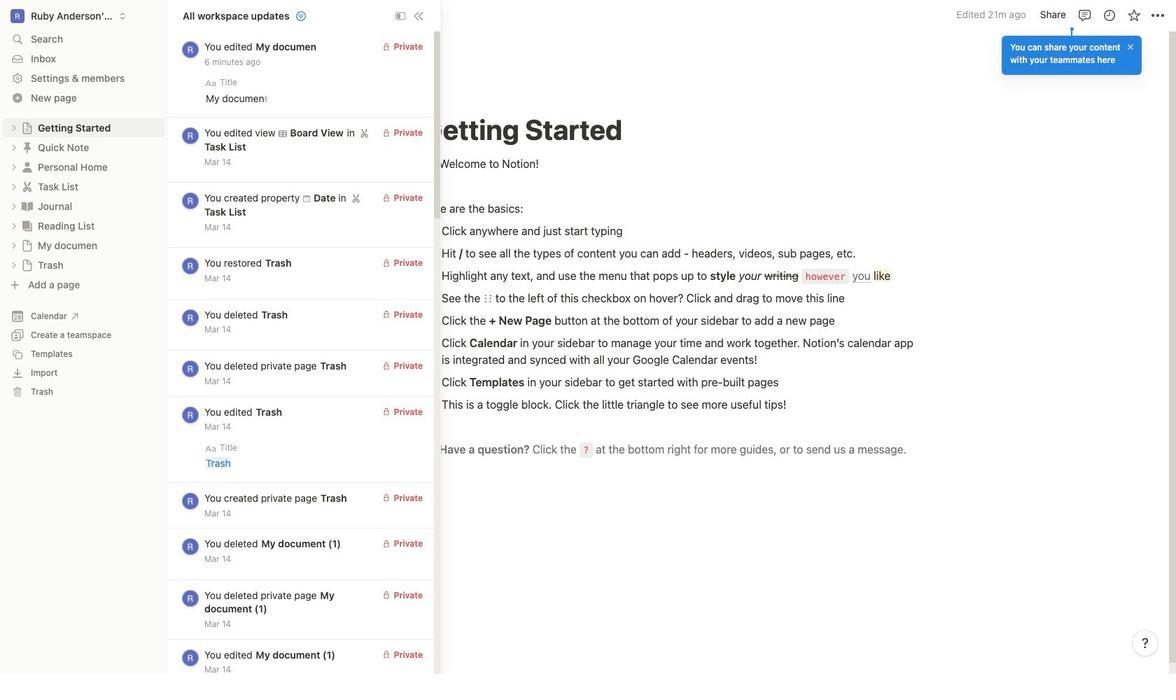 Task type: locate. For each thing, give the bounding box(es) containing it.
open image
[[10, 143, 18, 152], [10, 202, 18, 210], [10, 222, 18, 230], [10, 241, 18, 250], [10, 261, 18, 269]]

3 open image from the top
[[10, 222, 18, 230]]

change page icon image
[[21, 121, 34, 134], [20, 140, 34, 154], [20, 160, 34, 174], [20, 180, 34, 194], [20, 199, 34, 213], [20, 219, 34, 233], [21, 239, 34, 252], [21, 259, 34, 271]]

0 vertical spatial open image
[[10, 124, 18, 132]]

change page icon image for third open icon from the bottom
[[21, 121, 34, 134]]

change page icon image for 3rd open image from the bottom
[[20, 219, 34, 233]]

favorite image
[[1127, 8, 1141, 22]]

feed
[[168, 32, 434, 674]]

change page icon image for 3rd open icon from the top
[[20, 180, 34, 194]]

3 open image from the top
[[10, 182, 18, 191]]

close inbox image
[[413, 10, 424, 21]]

2 vertical spatial open image
[[10, 182, 18, 191]]

1 vertical spatial open image
[[10, 163, 18, 171]]

turn on panel mode image
[[396, 11, 405, 21]]

change page icon image for fourth open image from the bottom of the page
[[20, 199, 34, 213]]

open image
[[10, 124, 18, 132], [10, 163, 18, 171], [10, 182, 18, 191]]



Task type: vqa. For each thing, say whether or not it's contained in the screenshot.
🥑 IMAGE at the top left of page
no



Task type: describe. For each thing, give the bounding box(es) containing it.
change page icon image for 4th open image from the top
[[21, 239, 34, 252]]

comments image
[[1078, 8, 1092, 22]]

change page icon image for fifth open image from the bottom of the page
[[20, 140, 34, 154]]

change page icon image for 2nd open icon from the bottom of the page
[[20, 160, 34, 174]]

1 open image from the top
[[10, 143, 18, 152]]

updates image
[[1102, 8, 1116, 22]]

1 open image from the top
[[10, 124, 18, 132]]

4 open image from the top
[[10, 241, 18, 250]]

filter notifications image
[[295, 10, 306, 21]]

👋 image
[[422, 154, 436, 172]]

👉 image
[[422, 440, 436, 458]]

change page icon image for 5th open image
[[21, 259, 34, 271]]

2 open image from the top
[[10, 163, 18, 171]]

5 open image from the top
[[10, 261, 18, 269]]

2 open image from the top
[[10, 202, 18, 210]]



